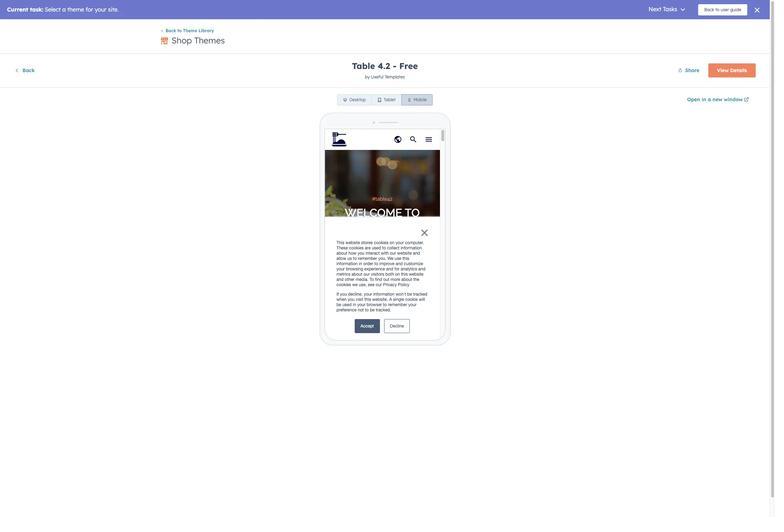 Task type: vqa. For each thing, say whether or not it's contained in the screenshot.
to
yes



Task type: describe. For each thing, give the bounding box(es) containing it.
back to theme library
[[166, 28, 214, 33]]

library
[[198, 28, 214, 33]]

to
[[177, 28, 182, 33]]

back
[[166, 28, 176, 33]]



Task type: locate. For each thing, give the bounding box(es) containing it.
theme
[[183, 28, 197, 33]]

themes
[[194, 35, 225, 46]]

shop
[[172, 35, 192, 46]]

back to theme library link
[[160, 28, 214, 33]]

shop themes
[[172, 35, 225, 46]]



